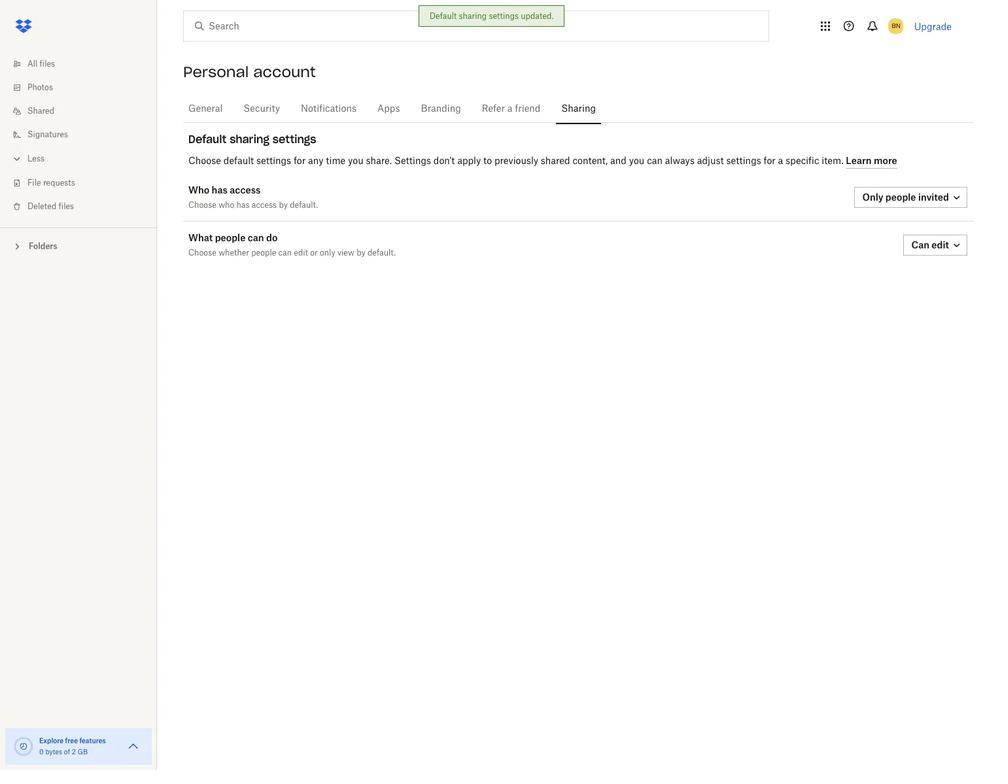 Task type: vqa. For each thing, say whether or not it's contained in the screenshot.
can to the bottom
yes



Task type: locate. For each thing, give the bounding box(es) containing it.
updated.
[[521, 11, 554, 21]]

photos link
[[10, 76, 157, 99]]

previously
[[495, 157, 538, 166]]

access up do
[[252, 201, 277, 209]]

0 horizontal spatial for
[[294, 157, 306, 166]]

default. up what people can do choose whether people can edit or only view by default.
[[290, 201, 318, 209]]

only
[[863, 192, 883, 203]]

1 horizontal spatial for
[[764, 157, 776, 166]]

file requests link
[[10, 171, 157, 195]]

1 vertical spatial has
[[236, 201, 250, 209]]

1 horizontal spatial default.
[[368, 249, 396, 257]]

0 horizontal spatial people
[[215, 232, 246, 243]]

settings for choose default settings for any time you share. settings don't apply to previously shared content, and you can always adjust settings for a specific item. learn more
[[256, 157, 291, 166]]

default sharing settings updated.
[[430, 11, 554, 21]]

choose inside choose default settings for any time you share. settings don't apply to previously shared content, and you can always adjust settings for a specific item. learn more
[[188, 157, 221, 166]]

more
[[874, 155, 897, 166]]

0 vertical spatial a
[[508, 105, 513, 114]]

edit
[[932, 239, 949, 251], [294, 249, 308, 257]]

tab list
[[183, 92, 973, 125]]

time
[[326, 157, 346, 166]]

refer a friend
[[482, 105, 541, 114]]

0 vertical spatial sharing
[[459, 11, 487, 21]]

sharing left updated. in the right of the page
[[459, 11, 487, 21]]

a left specific
[[778, 157, 783, 166]]

0 vertical spatial choose
[[188, 157, 221, 166]]

1 vertical spatial default.
[[368, 249, 396, 257]]

access up the who
[[230, 184, 261, 196]]

settings down default sharing settings
[[256, 157, 291, 166]]

people for what
[[215, 232, 246, 243]]

default for default sharing settings
[[188, 133, 227, 146]]

security
[[244, 105, 280, 114]]

default. right view
[[368, 249, 396, 257]]

1 horizontal spatial default
[[430, 11, 457, 21]]

a
[[508, 105, 513, 114], [778, 157, 783, 166]]

what people can do choose whether people can edit or only view by default.
[[188, 232, 396, 257]]

list
[[0, 44, 157, 228]]

you right and
[[629, 157, 645, 166]]

settings left updated. in the right of the page
[[489, 11, 519, 21]]

0 horizontal spatial sharing
[[230, 133, 269, 146]]

dropbox image
[[10, 13, 37, 39]]

apply
[[457, 157, 481, 166]]

branding
[[421, 105, 461, 114]]

for left specific
[[764, 157, 776, 166]]

edit right can
[[932, 239, 949, 251]]

1 vertical spatial default
[[188, 133, 227, 146]]

choose default settings for any time you share. settings don't apply to previously shared content, and you can always adjust settings for a specific item. learn more
[[188, 155, 897, 166]]

has up the who
[[212, 184, 228, 196]]

1 horizontal spatial a
[[778, 157, 783, 166]]

access
[[230, 184, 261, 196], [252, 201, 277, 209]]

2 choose from the top
[[188, 201, 216, 209]]

1 vertical spatial people
[[215, 232, 246, 243]]

can left do
[[248, 232, 264, 243]]

settings right adjust
[[726, 157, 761, 166]]

0 vertical spatial by
[[279, 201, 288, 209]]

notifications tab
[[296, 94, 362, 125]]

specific
[[786, 157, 819, 166]]

1 vertical spatial files
[[59, 203, 74, 211]]

0 vertical spatial access
[[230, 184, 261, 196]]

view
[[337, 249, 355, 257]]

can left or
[[278, 249, 292, 257]]

2 you from the left
[[629, 157, 645, 166]]

can left the "always"
[[647, 157, 663, 166]]

default.
[[290, 201, 318, 209], [368, 249, 396, 257]]

1 choose from the top
[[188, 157, 221, 166]]

for
[[294, 157, 306, 166], [764, 157, 776, 166]]

1 vertical spatial choose
[[188, 201, 216, 209]]

people right only
[[886, 192, 916, 203]]

and
[[610, 157, 627, 166]]

settings up any
[[273, 133, 316, 146]]

sharing
[[562, 105, 596, 114]]

0 horizontal spatial files
[[40, 60, 55, 68]]

0 horizontal spatial can
[[248, 232, 264, 243]]

2 vertical spatial can
[[278, 249, 292, 257]]

0 horizontal spatial edit
[[294, 249, 308, 257]]

2 horizontal spatial people
[[886, 192, 916, 203]]

personal account
[[183, 63, 316, 81]]

apps
[[377, 105, 400, 114]]

file
[[27, 179, 41, 187]]

default
[[430, 11, 457, 21], [188, 133, 227, 146]]

bn
[[892, 22, 901, 30]]

2 vertical spatial people
[[251, 249, 276, 257]]

0 vertical spatial default
[[430, 11, 457, 21]]

settings for default sharing settings updated.
[[489, 11, 519, 21]]

1 vertical spatial a
[[778, 157, 783, 166]]

edit left or
[[294, 249, 308, 257]]

1 for from the left
[[294, 157, 306, 166]]

free
[[65, 737, 78, 745]]

settings for default sharing settings
[[273, 133, 316, 146]]

sharing up default
[[230, 133, 269, 146]]

can
[[647, 157, 663, 166], [248, 232, 264, 243], [278, 249, 292, 257]]

do
[[266, 232, 278, 243]]

1 horizontal spatial you
[[629, 157, 645, 166]]

for left any
[[294, 157, 306, 166]]

shared
[[27, 107, 54, 115]]

content,
[[573, 157, 608, 166]]

1 vertical spatial sharing
[[230, 133, 269, 146]]

choose down what
[[188, 249, 216, 257]]

files
[[40, 60, 55, 68], [59, 203, 74, 211]]

don't
[[434, 157, 455, 166]]

explore free features 0 bytes of 2 gb
[[39, 737, 106, 756]]

1 horizontal spatial has
[[236, 201, 250, 209]]

refer
[[482, 105, 505, 114]]

files right all
[[40, 60, 55, 68]]

by
[[279, 201, 288, 209], [357, 249, 366, 257]]

sharing
[[459, 11, 487, 21], [230, 133, 269, 146]]

choose down who
[[188, 201, 216, 209]]

general
[[188, 105, 223, 114]]

0 horizontal spatial you
[[348, 157, 364, 166]]

people up whether
[[215, 232, 246, 243]]

security tab
[[238, 94, 285, 125]]

0 vertical spatial can
[[647, 157, 663, 166]]

requests
[[43, 179, 75, 187]]

choose up who
[[188, 157, 221, 166]]

2 for from the left
[[764, 157, 776, 166]]

all
[[27, 60, 37, 68]]

1 horizontal spatial by
[[357, 249, 366, 257]]

files for deleted files
[[59, 203, 74, 211]]

1 horizontal spatial edit
[[932, 239, 949, 251]]

a right refer
[[508, 105, 513, 114]]

who
[[219, 201, 234, 209]]

1 vertical spatial by
[[357, 249, 366, 257]]

people inside dropdown button
[[886, 192, 916, 203]]

deleted
[[27, 203, 56, 211]]

people for only
[[886, 192, 916, 203]]

people down do
[[251, 249, 276, 257]]

0 horizontal spatial default.
[[290, 201, 318, 209]]

shared link
[[10, 99, 157, 123]]

0 vertical spatial people
[[886, 192, 916, 203]]

settings
[[489, 11, 519, 21], [273, 133, 316, 146], [256, 157, 291, 166], [726, 157, 761, 166]]

default. inside what people can do choose whether people can edit or only view by default.
[[368, 249, 396, 257]]

1 horizontal spatial sharing
[[459, 11, 487, 21]]

can edit
[[912, 239, 949, 251]]

sharing for default sharing settings updated.
[[459, 11, 487, 21]]

choose
[[188, 157, 221, 166], [188, 201, 216, 209], [188, 249, 216, 257]]

3 choose from the top
[[188, 249, 216, 257]]

2 horizontal spatial can
[[647, 157, 663, 166]]

by right view
[[357, 249, 366, 257]]

can inside choose default settings for any time you share. settings don't apply to previously shared content, and you can always adjust settings for a specific item. learn more
[[647, 157, 663, 166]]

a inside choose default settings for any time you share. settings don't apply to previously shared content, and you can always adjust settings for a specific item. learn more
[[778, 157, 783, 166]]

1 horizontal spatial files
[[59, 203, 74, 211]]

photos
[[27, 84, 53, 92]]

files right deleted
[[59, 203, 74, 211]]

0 horizontal spatial by
[[279, 201, 288, 209]]

default for default sharing settings updated.
[[430, 11, 457, 21]]

default
[[224, 157, 254, 166]]

you right time
[[348, 157, 364, 166]]

0 vertical spatial default.
[[290, 201, 318, 209]]

0 horizontal spatial default
[[188, 133, 227, 146]]

has right the who
[[236, 201, 250, 209]]

0 vertical spatial files
[[40, 60, 55, 68]]

by up what people can do choose whether people can edit or only view by default.
[[279, 201, 288, 209]]

personal
[[183, 63, 249, 81]]

files for all files
[[40, 60, 55, 68]]

people
[[886, 192, 916, 203], [215, 232, 246, 243], [251, 249, 276, 257]]

features
[[79, 737, 106, 745]]

2 vertical spatial choose
[[188, 249, 216, 257]]

deleted files
[[27, 203, 74, 211]]

0 vertical spatial has
[[212, 184, 228, 196]]

1 horizontal spatial can
[[278, 249, 292, 257]]

less image
[[10, 152, 24, 166]]

0 horizontal spatial a
[[508, 105, 513, 114]]

of
[[64, 750, 70, 756]]

always
[[665, 157, 695, 166]]

has
[[212, 184, 228, 196], [236, 201, 250, 209]]

you
[[348, 157, 364, 166], [629, 157, 645, 166]]

folders
[[29, 241, 57, 251]]

folders button
[[0, 236, 157, 256]]



Task type: describe. For each thing, give the bounding box(es) containing it.
general tab
[[183, 94, 228, 125]]

edit inside what people can do choose whether people can edit or only view by default.
[[294, 249, 308, 257]]

upgrade link
[[914, 21, 952, 32]]

edit inside popup button
[[932, 239, 949, 251]]

to
[[483, 157, 492, 166]]

only
[[320, 249, 335, 257]]

only people invited button
[[855, 187, 968, 208]]

what
[[188, 232, 213, 243]]

or
[[310, 249, 318, 257]]

learn
[[846, 155, 872, 166]]

1 you from the left
[[348, 157, 364, 166]]

file requests
[[27, 179, 75, 187]]

all files
[[27, 60, 55, 68]]

adjust
[[697, 157, 724, 166]]

2
[[72, 750, 76, 756]]

0
[[39, 750, 44, 756]]

bytes
[[45, 750, 62, 756]]

settings
[[394, 157, 431, 166]]

bn button
[[886, 16, 907, 37]]

invited
[[918, 192, 949, 203]]

default sharing settings
[[188, 133, 316, 146]]

1 vertical spatial can
[[248, 232, 264, 243]]

sharing for default sharing settings
[[230, 133, 269, 146]]

a inside tab
[[508, 105, 513, 114]]

who
[[188, 184, 209, 196]]

learn more button
[[846, 153, 897, 169]]

quota usage element
[[13, 737, 34, 758]]

item.
[[822, 157, 844, 166]]

friend
[[515, 105, 541, 114]]

whether
[[219, 249, 249, 257]]

less
[[27, 155, 45, 163]]

signatures link
[[10, 123, 157, 147]]

branding tab
[[416, 94, 466, 125]]

default. inside who has access choose who has access by default.
[[290, 201, 318, 209]]

any
[[308, 157, 324, 166]]

shared
[[541, 157, 570, 166]]

share.
[[366, 157, 392, 166]]

can
[[912, 239, 930, 251]]

1 horizontal spatial people
[[251, 249, 276, 257]]

account
[[253, 63, 316, 81]]

deleted files link
[[10, 195, 157, 219]]

Search text field
[[209, 19, 742, 33]]

can edit button
[[904, 235, 968, 256]]

1 vertical spatial access
[[252, 201, 277, 209]]

0 horizontal spatial has
[[212, 184, 228, 196]]

signatures
[[27, 131, 68, 139]]

list containing all files
[[0, 44, 157, 228]]

refer a friend tab
[[477, 94, 546, 125]]

sharing tab
[[556, 94, 601, 125]]

upgrade
[[914, 21, 952, 32]]

apps tab
[[372, 94, 405, 125]]

choose inside what people can do choose whether people can edit or only view by default.
[[188, 249, 216, 257]]

by inside what people can do choose whether people can edit or only view by default.
[[357, 249, 366, 257]]

tab list containing general
[[183, 92, 973, 125]]

notifications
[[301, 105, 357, 114]]

choose inside who has access choose who has access by default.
[[188, 201, 216, 209]]

explore
[[39, 737, 64, 745]]

who has access choose who has access by default.
[[188, 184, 318, 209]]

all files link
[[10, 52, 157, 76]]

by inside who has access choose who has access by default.
[[279, 201, 288, 209]]

only people invited
[[863, 192, 949, 203]]

gb
[[78, 750, 88, 756]]



